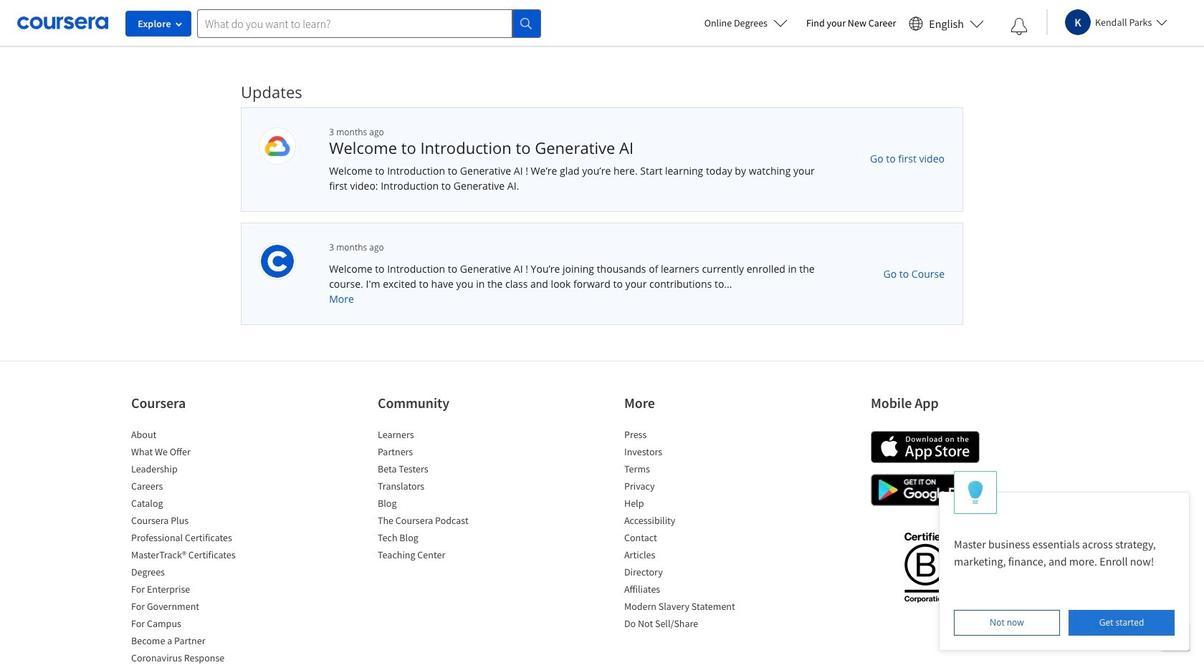 Task type: vqa. For each thing, say whether or not it's contained in the screenshot.
lightbulb tip image
yes



Task type: locate. For each thing, give the bounding box(es) containing it.
list
[[131, 428, 253, 666], [378, 428, 500, 566], [624, 428, 746, 634]]

list item
[[131, 428, 253, 445], [378, 428, 500, 445], [624, 428, 746, 445], [131, 445, 253, 462], [378, 445, 500, 462], [624, 445, 746, 462], [131, 462, 253, 479], [378, 462, 500, 479], [624, 462, 746, 479], [131, 479, 253, 497], [378, 479, 500, 497], [624, 479, 746, 497], [131, 497, 253, 514], [378, 497, 500, 514], [624, 497, 746, 514], [131, 514, 253, 531], [378, 514, 500, 531], [624, 514, 746, 531], [131, 531, 253, 548], [378, 531, 500, 548], [624, 531, 746, 548], [131, 548, 253, 566], [378, 548, 500, 566], [624, 548, 746, 566], [131, 566, 253, 583], [624, 566, 746, 583], [131, 583, 253, 600], [624, 583, 746, 600], [131, 600, 253, 617], [624, 600, 746, 617], [131, 617, 253, 634], [624, 617, 746, 634], [131, 634, 253, 652], [131, 652, 253, 666]]

coursera image
[[17, 12, 108, 35]]

1 list from the left
[[131, 428, 253, 666]]

1 horizontal spatial list
[[378, 428, 500, 566]]

logo of certified b corporation image
[[896, 525, 954, 611]]

0 horizontal spatial list
[[131, 428, 253, 666]]

3 list from the left
[[624, 428, 746, 634]]

None search field
[[197, 9, 541, 38]]

lightbulb tip image
[[968, 481, 983, 506]]

2 horizontal spatial list
[[624, 428, 746, 634]]



Task type: describe. For each thing, give the bounding box(es) containing it.
get it on google play image
[[871, 474, 980, 507]]

help center image
[[1167, 629, 1184, 646]]

download on the app store image
[[871, 431, 980, 464]]

What do you want to learn? text field
[[197, 9, 512, 38]]

2 list from the left
[[378, 428, 500, 566]]

alice element
[[939, 472, 1190, 652]]



